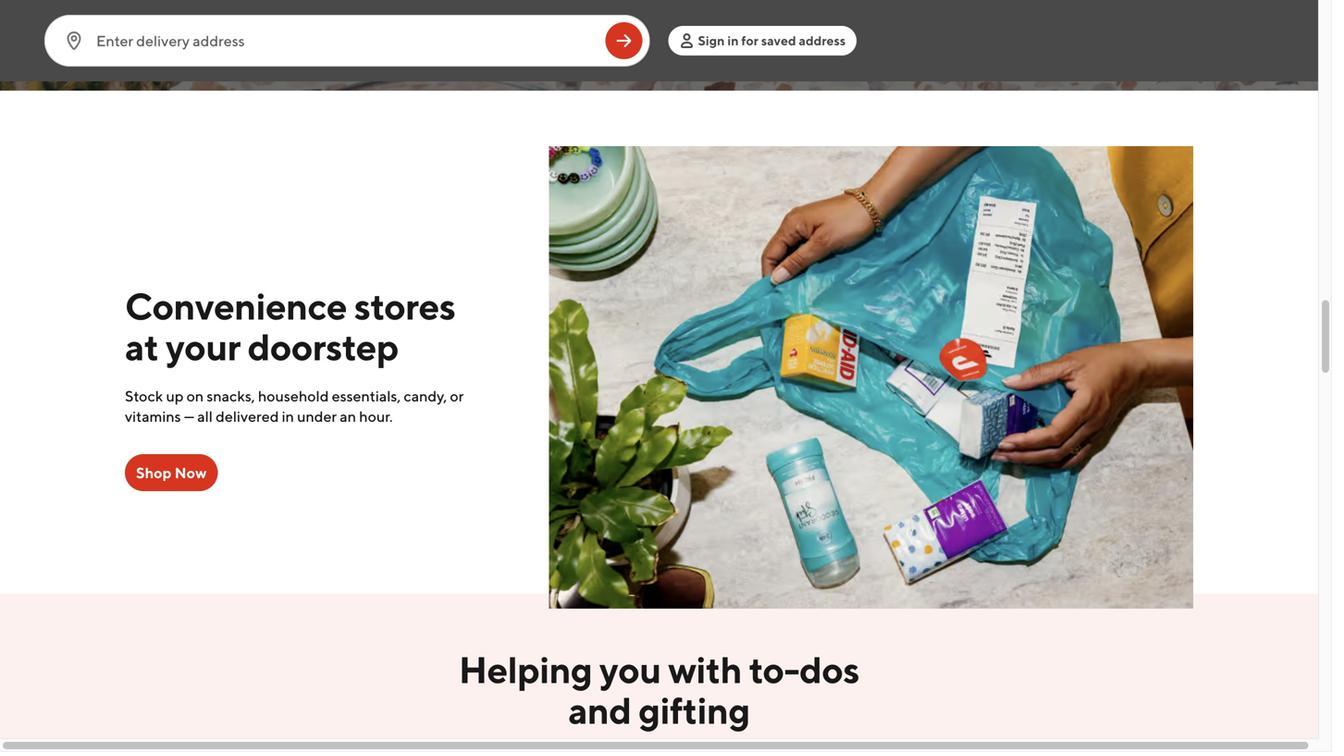 Task type: vqa. For each thing, say whether or not it's contained in the screenshot.
up
yes



Task type: locate. For each thing, give the bounding box(es) containing it.
1 horizontal spatial in
[[728, 33, 739, 48]]

essentials,
[[332, 387, 401, 405]]

helping you with to-dos and gifting
[[459, 648, 860, 733]]

stock up on snacks, household essentials, candy, or vitamins — all delivered in under an hour.
[[125, 387, 464, 425]]

1 vertical spatial in
[[282, 408, 294, 425]]

in
[[728, 33, 739, 48], [282, 408, 294, 425]]

on
[[187, 387, 204, 405]]

in down household
[[282, 408, 294, 425]]

up
[[166, 387, 184, 405]]

shop now link
[[125, 454, 218, 491]]

in left for
[[728, 33, 739, 48]]

all
[[197, 408, 213, 425]]

candy,
[[404, 387, 447, 405]]

address
[[799, 33, 846, 48]]

dos
[[800, 648, 860, 692]]

sign
[[698, 33, 725, 48]]

now
[[175, 464, 207, 482]]

to-
[[749, 648, 800, 692]]

for
[[742, 33, 759, 48]]

saved
[[762, 33, 797, 48]]

Your delivery address text field
[[96, 31, 595, 51]]

at
[[125, 325, 159, 369]]

under
[[297, 408, 337, 425]]

0 vertical spatial in
[[728, 33, 739, 48]]

you
[[600, 648, 662, 692]]

in inside stock up on snacks, household essentials, candy, or vitamins — all delivered in under an hour.
[[282, 408, 294, 425]]

0 horizontal spatial in
[[282, 408, 294, 425]]

stores
[[354, 284, 456, 328]]

shop
[[136, 464, 172, 482]]



Task type: describe. For each thing, give the bounding box(es) containing it.
household
[[258, 387, 329, 405]]

delivered
[[216, 408, 279, 425]]

and
[[569, 689, 632, 733]]

vitamins
[[125, 408, 181, 425]]

sign in for saved address
[[698, 33, 846, 48]]

with
[[669, 648, 742, 692]]

hour.
[[359, 408, 393, 425]]

find restaurants image
[[613, 30, 635, 52]]

gifting
[[639, 689, 750, 733]]

shop now
[[136, 464, 207, 482]]

convenience
[[125, 284, 347, 328]]

an
[[340, 408, 356, 425]]

or
[[450, 387, 464, 405]]

stock
[[125, 387, 163, 405]]

doorstep
[[248, 325, 399, 369]]

helping
[[459, 648, 593, 692]]

sign in for saved address link
[[669, 26, 857, 56]]

convenience stores at your doorstep image
[[549, 146, 1194, 609]]

your
[[166, 325, 241, 369]]

convenience stores at your doorstep
[[125, 284, 456, 369]]

—
[[184, 408, 194, 425]]

snacks,
[[207, 387, 255, 405]]



